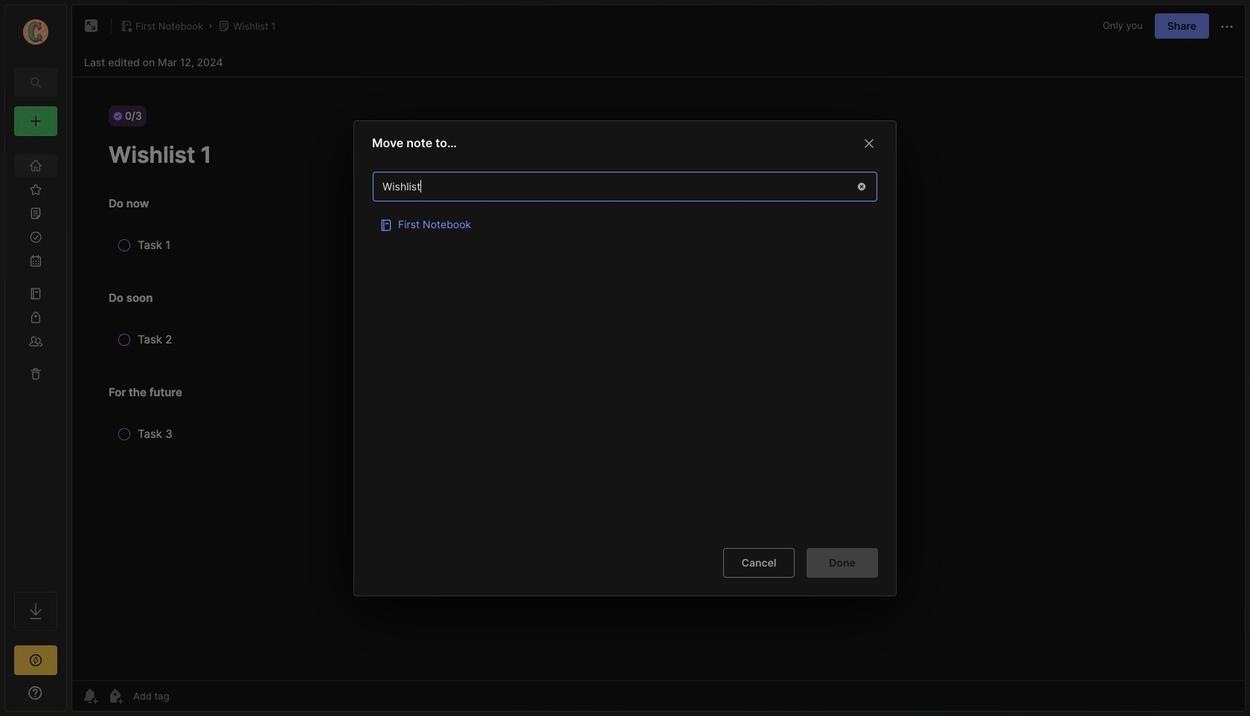 Task type: vqa. For each thing, say whether or not it's contained in the screenshot.
Expand note Icon
yes



Task type: describe. For each thing, give the bounding box(es) containing it.
edit search image
[[27, 74, 45, 92]]

Note Editor text field
[[72, 77, 1245, 681]]

close image
[[860, 134, 878, 152]]

add a reminder image
[[81, 688, 99, 706]]

main element
[[0, 0, 71, 717]]

Find a location… text field
[[374, 174, 847, 198]]

add tag image
[[106, 688, 124, 706]]

tree inside main element
[[5, 145, 66, 579]]



Task type: locate. For each thing, give the bounding box(es) containing it.
cell
[[373, 209, 878, 238]]

tree
[[5, 145, 66, 579]]

note window element
[[71, 4, 1246, 712]]

expand note image
[[83, 17, 100, 35]]

cell inside "find a location" field
[[373, 209, 878, 238]]

Find a location field
[[365, 164, 885, 536]]

home image
[[28, 159, 43, 173]]

upgrade image
[[27, 652, 45, 670]]



